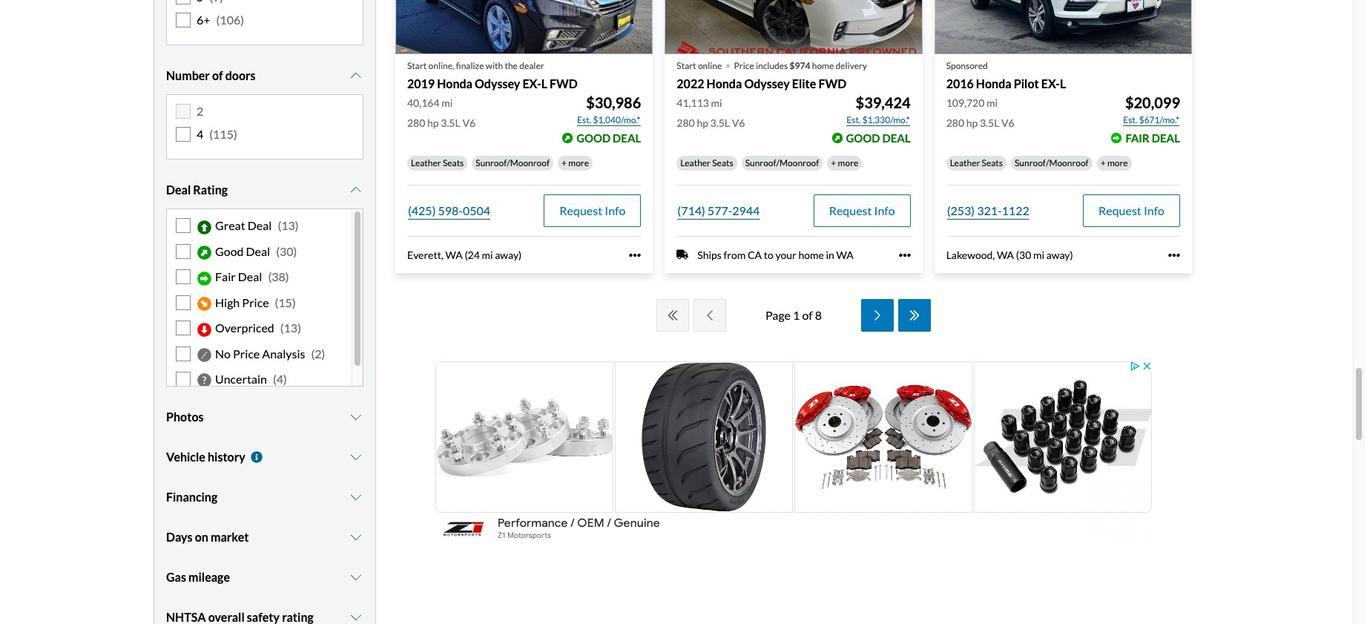 Task type: describe. For each thing, give the bounding box(es) containing it.
+ more for finalize
[[562, 157, 589, 168]]

hp for finalize
[[427, 116, 439, 129]]

chevron left image
[[703, 310, 718, 322]]

more for ·
[[838, 157, 859, 168]]

(15)
[[275, 295, 296, 309]]

ex- inside start online, finalize with the dealer 2019 honda odyssey ex-l fwd
[[523, 76, 541, 90]]

start for ·
[[677, 60, 696, 71]]

info for honda
[[1144, 203, 1165, 217]]

your
[[776, 248, 797, 261]]

$20,099
[[1126, 93, 1181, 111]]

info circle image
[[249, 451, 264, 463]]

mi for honda
[[987, 96, 998, 109]]

great deal (13)
[[215, 218, 299, 232]]

deal rating button
[[166, 172, 364, 209]]

1 vertical spatial (13)
[[280, 321, 301, 335]]

ships
[[698, 248, 722, 261]]

number
[[166, 68, 210, 82]]

deal for ·
[[883, 131, 911, 144]]

seats for honda
[[982, 157, 1003, 168]]

mi for ·
[[711, 96, 723, 109]]

fair deal
[[1126, 131, 1181, 144]]

analysis
[[262, 346, 305, 360]]

away) for $20,099
[[1047, 248, 1074, 261]]

request info for finalize
[[560, 203, 626, 217]]

(30)
[[276, 244, 297, 258]]

number of doors
[[166, 68, 256, 82]]

leather for ·
[[681, 157, 711, 168]]

1 vertical spatial home
[[799, 248, 824, 261]]

uncertain
[[215, 372, 267, 386]]

good deal for ·
[[846, 131, 911, 144]]

$1,330/mo.*
[[863, 114, 910, 125]]

good for ·
[[846, 131, 881, 144]]

good deal for finalize
[[577, 131, 641, 144]]

(4)
[[273, 372, 287, 386]]

chevron down image for number of doors
[[349, 70, 364, 82]]

deal for great deal
[[248, 218, 272, 232]]

deal for good deal
[[246, 244, 270, 258]]

1122
[[1002, 203, 1030, 217]]

delivery
[[836, 60, 867, 71]]

·
[[725, 50, 731, 77]]

2 4 (115)
[[197, 104, 237, 141]]

chevron down image for financing
[[349, 491, 364, 503]]

request info for ·
[[829, 203, 895, 217]]

$39,424
[[856, 93, 911, 111]]

black 2019 honda odyssey ex-l fwd minivan front-wheel drive 9-speed automatic image
[[396, 0, 653, 54]]

info for ·
[[875, 203, 895, 217]]

sponsored
[[947, 60, 988, 71]]

mi right the "(30" on the top of the page
[[1034, 248, 1045, 261]]

gas mileage button
[[166, 559, 364, 596]]

598-
[[438, 203, 463, 217]]

request info for honda
[[1099, 203, 1165, 217]]

start online, finalize with the dealer 2019 honda odyssey ex-l fwd
[[407, 60, 578, 90]]

mileage
[[188, 570, 230, 584]]

2
[[197, 104, 204, 118]]

no
[[215, 346, 231, 360]]

est. for honda
[[1124, 114, 1138, 125]]

2022
[[677, 76, 705, 90]]

280 for finalize
[[407, 116, 425, 129]]

truck image
[[677, 249, 689, 261]]

start online · price includes $974 home delivery 2022 honda odyssey elite fwd
[[677, 50, 867, 90]]

est. $671/mo.* button
[[1123, 113, 1181, 127]]

577-
[[708, 203, 733, 217]]

(253)
[[947, 203, 975, 217]]

v6 for ·
[[732, 116, 745, 129]]

+ for honda
[[1101, 157, 1106, 168]]

0504
[[463, 203, 491, 217]]

request for honda
[[1099, 203, 1142, 217]]

est. for finalize
[[577, 114, 592, 125]]

sunroof/moonroof for finalize
[[476, 157, 550, 168]]

dealer
[[520, 60, 544, 71]]

hp for honda
[[967, 116, 978, 129]]

v6 for honda
[[1002, 116, 1015, 129]]

40,164 mi 280 hp 3.5l v6
[[407, 96, 476, 129]]

price for (15)
[[242, 295, 269, 309]]

wa for $20,099
[[997, 248, 1015, 261]]

sponsored 2016 honda pilot ex-l
[[947, 60, 1067, 90]]

$30,986 est. $1,040/mo.*
[[577, 93, 641, 125]]

2944
[[733, 203, 760, 217]]

everett,
[[407, 248, 444, 261]]

vehicle
[[166, 450, 205, 464]]

3.5l for ·
[[711, 116, 730, 129]]

online
[[698, 60, 722, 71]]

honda inside start online, finalize with the dealer 2019 honda odyssey ex-l fwd
[[437, 76, 473, 90]]

overpriced
[[215, 321, 274, 335]]

chevron down image for photos
[[349, 411, 364, 423]]

v6 for finalize
[[463, 116, 476, 129]]

request for ·
[[829, 203, 872, 217]]

market
[[211, 530, 249, 544]]

(714)
[[678, 203, 706, 217]]

deal for finalize
[[613, 131, 641, 144]]

away) for $30,986
[[495, 248, 522, 261]]

ellipsis h image for ·
[[899, 249, 911, 261]]

sunroof/moonroof for ·
[[746, 157, 820, 168]]

leather seats for honda
[[950, 157, 1003, 168]]

$20,099 est. $671/mo.*
[[1124, 93, 1181, 125]]

leather seats for ·
[[681, 157, 734, 168]]

gas mileage
[[166, 570, 230, 584]]

advertisement region
[[434, 360, 1154, 546]]

leather seats for finalize
[[411, 157, 464, 168]]

good deal (30)
[[215, 244, 297, 258]]

6+ (106)
[[197, 12, 244, 27]]

seats for finalize
[[443, 157, 464, 168]]

start for finalize
[[407, 60, 427, 71]]

$974
[[790, 60, 811, 71]]

ships from ca to your home in wa
[[698, 248, 854, 261]]

(115)
[[209, 127, 237, 141]]

lakewood, wa (30 mi away)
[[947, 248, 1074, 261]]

(253) 321-1122
[[947, 203, 1030, 217]]

to
[[764, 248, 774, 261]]

1
[[793, 308, 800, 322]]

ellipsis h image for honda
[[1169, 249, 1181, 261]]

l inside start online, finalize with the dealer 2019 honda odyssey ex-l fwd
[[541, 76, 548, 90]]

280 for honda
[[947, 116, 965, 129]]

high
[[215, 295, 240, 309]]

$671/mo.*
[[1140, 114, 1180, 125]]

the
[[505, 60, 518, 71]]

of inside dropdown button
[[212, 68, 223, 82]]

history
[[208, 450, 245, 464]]

wa for $30,986
[[446, 248, 463, 261]]

sunroof/moonroof for honda
[[1015, 157, 1089, 168]]

financing button
[[166, 479, 364, 516]]

fwd inside start online, finalize with the dealer 2019 honda odyssey ex-l fwd
[[550, 76, 578, 90]]

honda inside sponsored 2016 honda pilot ex-l
[[976, 76, 1012, 90]]

everett, wa (24 mi away)
[[407, 248, 522, 261]]

hp for ·
[[697, 116, 709, 129]]

finalize
[[456, 60, 484, 71]]

est. $1,330/mo.* button
[[846, 113, 911, 127]]



Task type: locate. For each thing, give the bounding box(es) containing it.
(714) 577-2944 button
[[677, 194, 761, 227]]

0 horizontal spatial good
[[577, 131, 611, 144]]

more down est. $1,040/mo.* button
[[569, 157, 589, 168]]

280 for ·
[[677, 116, 695, 129]]

request info button for finalize
[[544, 194, 641, 227]]

6+
[[197, 12, 210, 27]]

0 horizontal spatial deal
[[613, 131, 641, 144]]

0 horizontal spatial of
[[212, 68, 223, 82]]

fwd down delivery
[[819, 76, 847, 90]]

1 seats from the left
[[443, 157, 464, 168]]

no price analysis (2)
[[215, 346, 325, 360]]

on
[[195, 530, 208, 544]]

3 info from the left
[[1144, 203, 1165, 217]]

0 horizontal spatial seats
[[443, 157, 464, 168]]

wa left (24 on the left top
[[446, 248, 463, 261]]

1 horizontal spatial info
[[875, 203, 895, 217]]

leather up (714)
[[681, 157, 711, 168]]

1 v6 from the left
[[463, 116, 476, 129]]

0 vertical spatial price
[[734, 60, 754, 71]]

start up 2019 at the top of the page
[[407, 60, 427, 71]]

(425) 598-0504 button
[[407, 194, 491, 227]]

hp down 109,720
[[967, 116, 978, 129]]

3.5l
[[441, 116, 461, 129], [711, 116, 730, 129], [980, 116, 1000, 129]]

mi inside "40,164 mi 280 hp 3.5l v6"
[[442, 96, 453, 109]]

280 down 41,113
[[677, 116, 695, 129]]

request info button for honda
[[1083, 194, 1181, 227]]

1 request info from the left
[[560, 203, 626, 217]]

3.5l inside 109,720 mi 280 hp 3.5l v6
[[980, 116, 1000, 129]]

0 horizontal spatial request
[[560, 203, 603, 217]]

(425) 598-0504
[[408, 203, 491, 217]]

2 v6 from the left
[[732, 116, 745, 129]]

chevron down image for days on market
[[349, 532, 364, 543]]

2 honda from the left
[[707, 76, 742, 90]]

3.5l inside 41,113 mi 280 hp 3.5l v6
[[711, 116, 730, 129]]

2 more from the left
[[838, 157, 859, 168]]

days on market
[[166, 530, 249, 544]]

ellipsis h image
[[899, 249, 911, 261], [1169, 249, 1181, 261]]

2 horizontal spatial request info
[[1099, 203, 1165, 217]]

mi inside 41,113 mi 280 hp 3.5l v6
[[711, 96, 723, 109]]

1 horizontal spatial hp
[[697, 116, 709, 129]]

109,720 mi 280 hp 3.5l v6
[[947, 96, 1015, 129]]

1 horizontal spatial good deal
[[846, 131, 911, 144]]

3 request info from the left
[[1099, 203, 1165, 217]]

1 hp from the left
[[427, 116, 439, 129]]

+ more for ·
[[831, 157, 859, 168]]

1 fwd from the left
[[550, 76, 578, 90]]

1 odyssey from the left
[[475, 76, 520, 90]]

hp down 40,164
[[427, 116, 439, 129]]

chevron down image inside gas mileage dropdown button
[[349, 572, 364, 583]]

est. inside '$20,099 est. $671/mo.*'
[[1124, 114, 1138, 125]]

mi right 109,720
[[987, 96, 998, 109]]

seats for ·
[[713, 157, 734, 168]]

1 good from the left
[[577, 131, 611, 144]]

chevron down image for deal rating
[[349, 184, 364, 196]]

2 horizontal spatial v6
[[1002, 116, 1015, 129]]

0 vertical spatial (13)
[[278, 218, 299, 232]]

1 horizontal spatial sunroof/moonroof
[[746, 157, 820, 168]]

41,113
[[677, 96, 709, 109]]

1 horizontal spatial fwd
[[819, 76, 847, 90]]

mi right 40,164
[[442, 96, 453, 109]]

(13)
[[278, 218, 299, 232], [280, 321, 301, 335]]

request info
[[560, 203, 626, 217], [829, 203, 895, 217], [1099, 203, 1165, 217]]

financing
[[166, 490, 218, 504]]

chevron down image inside the days on market dropdown button
[[349, 532, 364, 543]]

(13) down (15)
[[280, 321, 301, 335]]

leather up (253) at the right
[[950, 157, 980, 168]]

1 horizontal spatial 3.5l
[[711, 116, 730, 129]]

odyssey inside start online · price includes $974 home delivery 2022 honda odyssey elite fwd
[[745, 76, 790, 90]]

1 vertical spatial of
[[802, 308, 813, 322]]

4
[[197, 127, 204, 141]]

8
[[815, 308, 822, 322]]

$30,986
[[586, 93, 641, 111]]

1 ellipsis h image from the left
[[899, 249, 911, 261]]

v6 down pilot
[[1002, 116, 1015, 129]]

0 horizontal spatial est.
[[577, 114, 592, 125]]

seats
[[443, 157, 464, 168], [713, 157, 734, 168], [982, 157, 1003, 168]]

1 info from the left
[[605, 203, 626, 217]]

vehicle history button
[[166, 439, 364, 476]]

2 ex- from the left
[[1042, 76, 1060, 90]]

request for finalize
[[560, 203, 603, 217]]

1 leather from the left
[[411, 157, 441, 168]]

2 away) from the left
[[1047, 248, 1074, 261]]

1 horizontal spatial of
[[802, 308, 813, 322]]

3 request from the left
[[1099, 203, 1142, 217]]

2 horizontal spatial 3.5l
[[980, 116, 1000, 129]]

3 deal from the left
[[1152, 131, 1181, 144]]

2 horizontal spatial request
[[1099, 203, 1142, 217]]

0 horizontal spatial +
[[562, 157, 567, 168]]

3 chevron down image from the top
[[349, 451, 364, 463]]

1 horizontal spatial odyssey
[[745, 76, 790, 90]]

vehicle history
[[166, 450, 245, 464]]

2 horizontal spatial leather
[[950, 157, 980, 168]]

request info button up ellipsis h image
[[544, 194, 641, 227]]

v6 inside 109,720 mi 280 hp 3.5l v6
[[1002, 116, 1015, 129]]

l inside sponsored 2016 honda pilot ex-l
[[1060, 76, 1067, 90]]

chevron down image for gas mileage
[[349, 572, 364, 583]]

2 seats from the left
[[713, 157, 734, 168]]

1 horizontal spatial seats
[[713, 157, 734, 168]]

3 v6 from the left
[[1002, 116, 1015, 129]]

0 horizontal spatial away)
[[495, 248, 522, 261]]

1 horizontal spatial honda
[[707, 76, 742, 90]]

more for finalize
[[569, 157, 589, 168]]

v6 inside "40,164 mi 280 hp 3.5l v6"
[[463, 116, 476, 129]]

1 chevron down image from the top
[[349, 184, 364, 196]]

leather for finalize
[[411, 157, 441, 168]]

of left doors
[[212, 68, 223, 82]]

fwd inside start online · price includes $974 home delivery 2022 honda odyssey elite fwd
[[819, 76, 847, 90]]

2 280 from the left
[[677, 116, 695, 129]]

includes
[[756, 60, 788, 71]]

40,164
[[407, 96, 440, 109]]

mi right (24 on the left top
[[482, 248, 493, 261]]

days on market button
[[166, 519, 364, 556]]

mi inside 109,720 mi 280 hp 3.5l v6
[[987, 96, 998, 109]]

1 280 from the left
[[407, 116, 425, 129]]

home inside start online · price includes $974 home delivery 2022 honda odyssey elite fwd
[[812, 60, 834, 71]]

3 280 from the left
[[947, 116, 965, 129]]

2 leather seats from the left
[[681, 157, 734, 168]]

3 sunroof/moonroof from the left
[[1015, 157, 1089, 168]]

l down dealer
[[541, 76, 548, 90]]

1 horizontal spatial est.
[[847, 114, 861, 125]]

1 horizontal spatial request info
[[829, 203, 895, 217]]

gas
[[166, 570, 186, 584]]

1 request from the left
[[560, 203, 603, 217]]

chevron down image inside photos dropdown button
[[349, 411, 364, 423]]

0 horizontal spatial leather seats
[[411, 157, 464, 168]]

41,113 mi 280 hp 3.5l v6
[[677, 96, 745, 129]]

0 horizontal spatial 3.5l
[[441, 116, 461, 129]]

1 + more from the left
[[562, 157, 589, 168]]

280 inside 109,720 mi 280 hp 3.5l v6
[[947, 116, 965, 129]]

deal down '$1,330/mo.*'
[[883, 131, 911, 144]]

info
[[605, 203, 626, 217], [875, 203, 895, 217], [1144, 203, 1165, 217]]

3 3.5l from the left
[[980, 116, 1000, 129]]

mi right 41,113
[[711, 96, 723, 109]]

v6 inside 41,113 mi 280 hp 3.5l v6
[[732, 116, 745, 129]]

+ more down est. $1,040/mo.* button
[[562, 157, 589, 168]]

good deal down est. $1,040/mo.* button
[[577, 131, 641, 144]]

+ more down fair
[[1101, 157, 1128, 168]]

0 horizontal spatial 280
[[407, 116, 425, 129]]

white 2022 honda odyssey elite fwd minivan front-wheel drive automatic image
[[665, 0, 923, 54]]

1 3.5l from the left
[[441, 116, 461, 129]]

(38)
[[268, 270, 289, 284]]

hp inside "40,164 mi 280 hp 3.5l v6"
[[427, 116, 439, 129]]

home right $974
[[812, 60, 834, 71]]

1 horizontal spatial request
[[829, 203, 872, 217]]

mi
[[442, 96, 453, 109], [711, 96, 723, 109], [987, 96, 998, 109], [482, 248, 493, 261], [1034, 248, 1045, 261]]

1 vertical spatial price
[[242, 295, 269, 309]]

start up '2022'
[[677, 60, 696, 71]]

4 chevron down image from the top
[[349, 612, 364, 624]]

good
[[577, 131, 611, 144], [846, 131, 881, 144]]

leather seats up (714) 577-2944
[[681, 157, 734, 168]]

1 horizontal spatial deal
[[883, 131, 911, 144]]

0 horizontal spatial hp
[[427, 116, 439, 129]]

deal up good deal (30)
[[248, 218, 272, 232]]

fwd up the $30,986 est. $1,040/mo.*
[[550, 76, 578, 90]]

3 + more from the left
[[1101, 157, 1128, 168]]

0 horizontal spatial wa
[[446, 248, 463, 261]]

3 hp from the left
[[967, 116, 978, 129]]

seats up 598-
[[443, 157, 464, 168]]

start inside start online, finalize with the dealer 2019 honda odyssey ex-l fwd
[[407, 60, 427, 71]]

1 horizontal spatial +
[[831, 157, 837, 168]]

3.5l down 109,720
[[980, 116, 1000, 129]]

good down est. $1,040/mo.* button
[[577, 131, 611, 144]]

chevron double right image
[[908, 310, 922, 322]]

leather
[[411, 157, 441, 168], [681, 157, 711, 168], [950, 157, 980, 168]]

home left in
[[799, 248, 824, 261]]

more for honda
[[1108, 157, 1128, 168]]

1 horizontal spatial ellipsis h image
[[1169, 249, 1181, 261]]

2 request info button from the left
[[814, 194, 911, 227]]

1 horizontal spatial + more
[[831, 157, 859, 168]]

with
[[486, 60, 503, 71]]

0 horizontal spatial more
[[569, 157, 589, 168]]

0 horizontal spatial request info
[[560, 203, 626, 217]]

start inside start online · price includes $974 home delivery 2022 honda odyssey elite fwd
[[677, 60, 696, 71]]

l right pilot
[[1060, 76, 1067, 90]]

2 vertical spatial price
[[233, 346, 260, 360]]

wa right in
[[837, 248, 854, 261]]

3 request info button from the left
[[1083, 194, 1181, 227]]

price up overpriced (13)
[[242, 295, 269, 309]]

2 3.5l from the left
[[711, 116, 730, 129]]

honda down the online
[[707, 76, 742, 90]]

est. inside the $30,986 est. $1,040/mo.*
[[577, 114, 592, 125]]

sunroof/moonroof
[[476, 157, 550, 168], [746, 157, 820, 168], [1015, 157, 1089, 168]]

2 leather from the left
[[681, 157, 711, 168]]

280 inside "40,164 mi 280 hp 3.5l v6"
[[407, 116, 425, 129]]

2 horizontal spatial leather seats
[[950, 157, 1003, 168]]

2 chevron down image from the top
[[349, 411, 364, 423]]

1 deal from the left
[[613, 131, 641, 144]]

price for analysis
[[233, 346, 260, 360]]

1 horizontal spatial leather
[[681, 157, 711, 168]]

days
[[166, 530, 193, 544]]

3 est. from the left
[[1124, 114, 1138, 125]]

deal rating
[[166, 183, 228, 197]]

1 away) from the left
[[495, 248, 522, 261]]

(2)
[[311, 346, 325, 360]]

of right "1"
[[802, 308, 813, 322]]

doors
[[225, 68, 256, 82]]

1 more from the left
[[569, 157, 589, 168]]

+ more for honda
[[1101, 157, 1128, 168]]

good for finalize
[[577, 131, 611, 144]]

away) right (24 on the left top
[[495, 248, 522, 261]]

3 wa from the left
[[997, 248, 1015, 261]]

page 1 of 8
[[766, 308, 822, 322]]

2 est. from the left
[[847, 114, 861, 125]]

number of doors button
[[166, 57, 364, 94]]

honda down sponsored
[[976, 76, 1012, 90]]

elite
[[792, 76, 817, 90]]

2 + more from the left
[[831, 157, 859, 168]]

photos
[[166, 410, 204, 424]]

start
[[407, 60, 427, 71], [677, 60, 696, 71]]

odyssey down includes
[[745, 76, 790, 90]]

great
[[215, 218, 245, 232]]

1 est. from the left
[[577, 114, 592, 125]]

sunroof/moonroof up 1122
[[1015, 157, 1089, 168]]

2 wa from the left
[[837, 248, 854, 261]]

0 horizontal spatial v6
[[463, 116, 476, 129]]

2 good from the left
[[846, 131, 881, 144]]

1 + from the left
[[562, 157, 567, 168]]

ex- inside sponsored 2016 honda pilot ex-l
[[1042, 76, 1060, 90]]

chevron down image inside the deal rating dropdown button
[[349, 184, 364, 196]]

2 horizontal spatial + more
[[1101, 157, 1128, 168]]

leather for honda
[[950, 157, 980, 168]]

3 + from the left
[[1101, 157, 1106, 168]]

deal
[[613, 131, 641, 144], [883, 131, 911, 144], [1152, 131, 1181, 144]]

1 horizontal spatial wa
[[837, 248, 854, 261]]

2 horizontal spatial honda
[[976, 76, 1012, 90]]

leather seats up (425) 598-0504
[[411, 157, 464, 168]]

chevron down image inside 'financing' dropdown button
[[349, 491, 364, 503]]

hp down 41,113
[[697, 116, 709, 129]]

109,720
[[947, 96, 985, 109]]

1 honda from the left
[[437, 76, 473, 90]]

online,
[[429, 60, 455, 71]]

honda
[[437, 76, 473, 90], [707, 76, 742, 90], [976, 76, 1012, 90]]

deal for honda
[[1152, 131, 1181, 144]]

2 horizontal spatial hp
[[967, 116, 978, 129]]

2 request from the left
[[829, 203, 872, 217]]

2 sunroof/moonroof from the left
[[746, 157, 820, 168]]

1 good deal from the left
[[577, 131, 641, 144]]

1 horizontal spatial request info button
[[814, 194, 911, 227]]

2 info from the left
[[875, 203, 895, 217]]

0 horizontal spatial leather
[[411, 157, 441, 168]]

est. left '$1,330/mo.*'
[[847, 114, 861, 125]]

1 horizontal spatial ex-
[[1042, 76, 1060, 90]]

2 chevron down image from the top
[[349, 491, 364, 503]]

2 deal from the left
[[883, 131, 911, 144]]

odyssey
[[475, 76, 520, 90], [745, 76, 790, 90]]

$1,040/mo.*
[[593, 114, 641, 125]]

white 2016 honda pilot ex-l suv / crossover front-wheel drive automatic image
[[935, 0, 1192, 54]]

1 horizontal spatial more
[[838, 157, 859, 168]]

2 fwd from the left
[[819, 76, 847, 90]]

280 down 40,164
[[407, 116, 425, 129]]

chevron right image
[[871, 310, 885, 322]]

0 vertical spatial home
[[812, 60, 834, 71]]

1 horizontal spatial 280
[[677, 116, 695, 129]]

chevron down image
[[349, 70, 364, 82], [349, 411, 364, 423], [349, 451, 364, 463], [349, 532, 364, 543]]

seats up 577-
[[713, 157, 734, 168]]

3.5l inside "40,164 mi 280 hp 3.5l v6"
[[441, 116, 461, 129]]

fair
[[215, 270, 236, 284]]

hp inside 41,113 mi 280 hp 3.5l v6
[[697, 116, 709, 129]]

fair
[[1126, 131, 1150, 144]]

3 leather seats from the left
[[950, 157, 1003, 168]]

2 horizontal spatial request info button
[[1083, 194, 1181, 227]]

0 vertical spatial of
[[212, 68, 223, 82]]

good deal down "est. $1,330/mo.*" button
[[846, 131, 911, 144]]

price inside start online · price includes $974 home delivery 2022 honda odyssey elite fwd
[[734, 60, 754, 71]]

+ more down "est. $1,330/mo.*" button
[[831, 157, 859, 168]]

v6 down start online, finalize with the dealer 2019 honda odyssey ex-l fwd
[[463, 116, 476, 129]]

2 horizontal spatial +
[[1101, 157, 1106, 168]]

1 sunroof/moonroof from the left
[[476, 157, 550, 168]]

1 request info button from the left
[[544, 194, 641, 227]]

request info button for ·
[[814, 194, 911, 227]]

ex- right pilot
[[1042, 76, 1060, 90]]

2 horizontal spatial sunroof/moonroof
[[1015, 157, 1089, 168]]

lakewood,
[[947, 248, 995, 261]]

1 horizontal spatial away)
[[1047, 248, 1074, 261]]

ex-
[[523, 76, 541, 90], [1042, 76, 1060, 90]]

0 horizontal spatial info
[[605, 203, 626, 217]]

deal down great deal (13)
[[246, 244, 270, 258]]

2016
[[947, 76, 974, 90]]

1 chevron down image from the top
[[349, 70, 364, 82]]

honda inside start online · price includes $974 home delivery 2022 honda odyssey elite fwd
[[707, 76, 742, 90]]

deal left the rating
[[166, 183, 191, 197]]

more down fair
[[1108, 157, 1128, 168]]

info for finalize
[[605, 203, 626, 217]]

3.5l for honda
[[980, 116, 1000, 129]]

0 horizontal spatial good deal
[[577, 131, 641, 144]]

rating
[[193, 183, 228, 197]]

l
[[541, 76, 548, 90], [1060, 76, 1067, 90]]

2 horizontal spatial est.
[[1124, 114, 1138, 125]]

chevron down image inside vehicle history dropdown button
[[349, 451, 364, 463]]

2 horizontal spatial info
[[1144, 203, 1165, 217]]

(106)
[[216, 12, 244, 27]]

1 horizontal spatial leather seats
[[681, 157, 734, 168]]

2 good deal from the left
[[846, 131, 911, 144]]

chevron double left image
[[666, 310, 680, 322]]

price right · at top right
[[734, 60, 754, 71]]

2 request info from the left
[[829, 203, 895, 217]]

seats up 321-
[[982, 157, 1003, 168]]

3 honda from the left
[[976, 76, 1012, 90]]

est. left $1,040/mo.* at the left top of page
[[577, 114, 592, 125]]

3 seats from the left
[[982, 157, 1003, 168]]

0 horizontal spatial odyssey
[[475, 76, 520, 90]]

price
[[734, 60, 754, 71], [242, 295, 269, 309], [233, 346, 260, 360]]

+ for finalize
[[562, 157, 567, 168]]

hp
[[427, 116, 439, 129], [697, 116, 709, 129], [967, 116, 978, 129]]

page
[[766, 308, 791, 322]]

sunroof/moonroof up the 2944
[[746, 157, 820, 168]]

price right no
[[233, 346, 260, 360]]

more down "est. $1,330/mo.*" button
[[838, 157, 859, 168]]

est. up fair
[[1124, 114, 1138, 125]]

2 ellipsis h image from the left
[[1169, 249, 1181, 261]]

sunroof/moonroof up 0504
[[476, 157, 550, 168]]

fair deal (38)
[[215, 270, 289, 284]]

2 horizontal spatial more
[[1108, 157, 1128, 168]]

away) right the "(30" on the top of the page
[[1047, 248, 1074, 261]]

deal right fair
[[238, 270, 262, 284]]

honda down online,
[[437, 76, 473, 90]]

(24
[[465, 248, 480, 261]]

2 + from the left
[[831, 157, 837, 168]]

ellipsis h image
[[630, 249, 641, 261]]

from
[[724, 248, 746, 261]]

request info button up in
[[814, 194, 911, 227]]

photos button
[[166, 399, 364, 436]]

0 horizontal spatial + more
[[562, 157, 589, 168]]

deal down '$671/mo.*'
[[1152, 131, 1181, 144]]

1 ex- from the left
[[523, 76, 541, 90]]

odyssey inside start online, finalize with the dealer 2019 honda odyssey ex-l fwd
[[475, 76, 520, 90]]

2 start from the left
[[677, 60, 696, 71]]

hp inside 109,720 mi 280 hp 3.5l v6
[[967, 116, 978, 129]]

ca
[[748, 248, 762, 261]]

high price (15)
[[215, 295, 296, 309]]

0 horizontal spatial request info button
[[544, 194, 641, 227]]

in
[[826, 248, 835, 261]]

mi for finalize
[[442, 96, 453, 109]]

3.5l for finalize
[[441, 116, 461, 129]]

est. for ·
[[847, 114, 861, 125]]

wa left the "(30" on the top of the page
[[997, 248, 1015, 261]]

1 horizontal spatial l
[[1060, 76, 1067, 90]]

1 l from the left
[[541, 76, 548, 90]]

3.5l down online,
[[441, 116, 461, 129]]

1 start from the left
[[407, 60, 427, 71]]

deal for fair deal
[[238, 270, 262, 284]]

leather seats up (253) 321-1122
[[950, 157, 1003, 168]]

2 horizontal spatial deal
[[1152, 131, 1181, 144]]

overpriced (13)
[[215, 321, 301, 335]]

3.5l down the online
[[711, 116, 730, 129]]

4 chevron down image from the top
[[349, 532, 364, 543]]

2 odyssey from the left
[[745, 76, 790, 90]]

3 more from the left
[[1108, 157, 1128, 168]]

280 down 109,720
[[947, 116, 965, 129]]

280 inside 41,113 mi 280 hp 3.5l v6
[[677, 116, 695, 129]]

1 horizontal spatial v6
[[732, 116, 745, 129]]

chevron down image inside number of doors dropdown button
[[349, 70, 364, 82]]

chevron down image
[[349, 184, 364, 196], [349, 491, 364, 503], [349, 572, 364, 583], [349, 612, 364, 624]]

3 chevron down image from the top
[[349, 572, 364, 583]]

est. inside $39,424 est. $1,330/mo.*
[[847, 114, 861, 125]]

pilot
[[1014, 76, 1039, 90]]

1 wa from the left
[[446, 248, 463, 261]]

0 horizontal spatial ellipsis h image
[[899, 249, 911, 261]]

odyssey down "with"
[[475, 76, 520, 90]]

2 horizontal spatial seats
[[982, 157, 1003, 168]]

2 hp from the left
[[697, 116, 709, 129]]

2 horizontal spatial wa
[[997, 248, 1015, 261]]

deal inside dropdown button
[[166, 183, 191, 197]]

2 horizontal spatial 280
[[947, 116, 965, 129]]

deal
[[166, 183, 191, 197], [248, 218, 272, 232], [246, 244, 270, 258], [238, 270, 262, 284]]

ex- down dealer
[[523, 76, 541, 90]]

1 horizontal spatial good
[[846, 131, 881, 144]]

good down "est. $1,330/mo.*" button
[[846, 131, 881, 144]]

good
[[215, 244, 244, 258]]

deal down $1,040/mo.* at the left top of page
[[613, 131, 641, 144]]

0 horizontal spatial fwd
[[550, 76, 578, 90]]

3 leather from the left
[[950, 157, 980, 168]]

request info button down fair
[[1083, 194, 1181, 227]]

1 horizontal spatial start
[[677, 60, 696, 71]]

0 horizontal spatial sunroof/moonroof
[[476, 157, 550, 168]]

321-
[[977, 203, 1002, 217]]

v6 down start online · price includes $974 home delivery 2022 honda odyssey elite fwd
[[732, 116, 745, 129]]

request info button
[[544, 194, 641, 227], [814, 194, 911, 227], [1083, 194, 1181, 227]]

leather up "(425)"
[[411, 157, 441, 168]]

0 horizontal spatial honda
[[437, 76, 473, 90]]

0 horizontal spatial l
[[541, 76, 548, 90]]

(13) up (30) in the top left of the page
[[278, 218, 299, 232]]

1 leather seats from the left
[[411, 157, 464, 168]]

0 horizontal spatial start
[[407, 60, 427, 71]]

2 l from the left
[[1060, 76, 1067, 90]]

0 horizontal spatial ex-
[[523, 76, 541, 90]]

+ for ·
[[831, 157, 837, 168]]



Task type: vqa. For each thing, say whether or not it's contained in the screenshot.
first chevron down image from the bottom
yes



